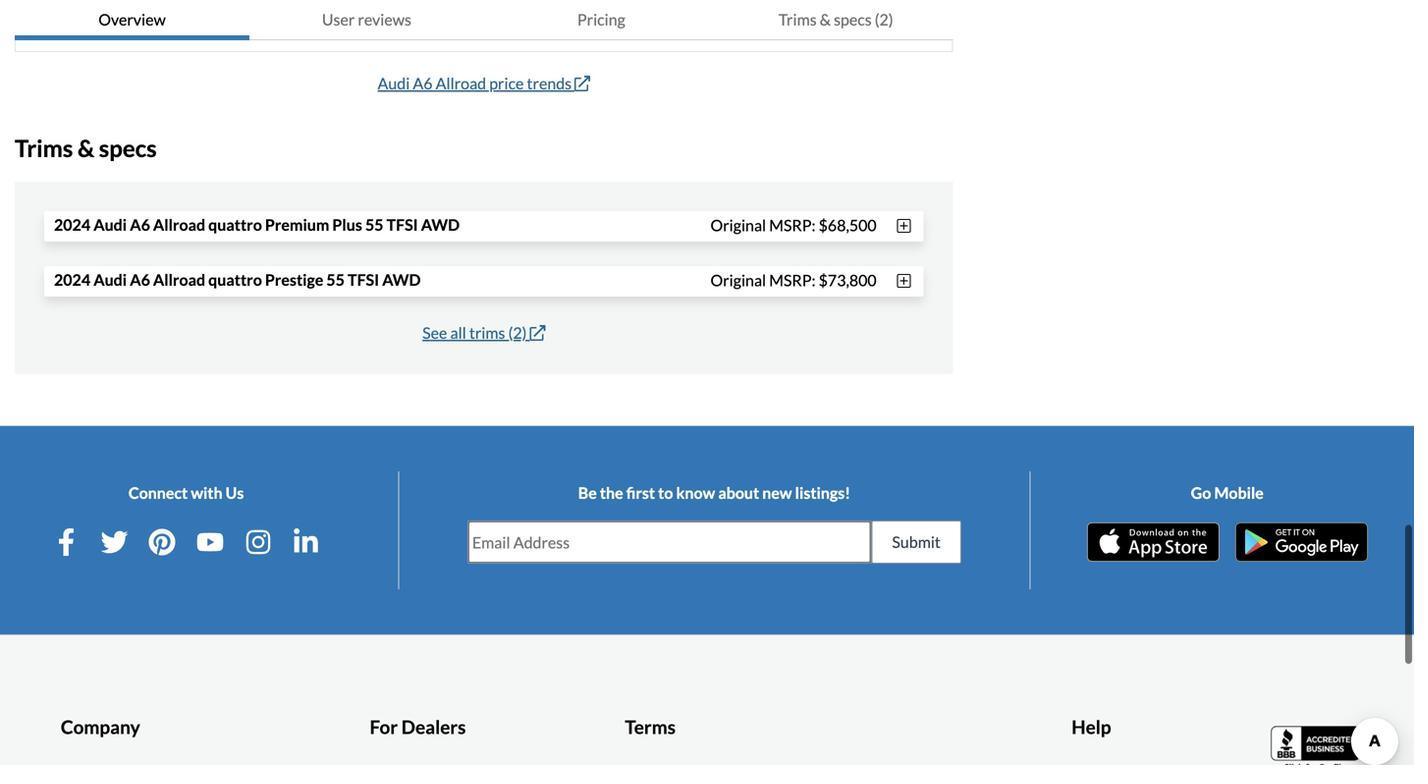 Task type: vqa. For each thing, say whether or not it's contained in the screenshot.
"where"
no



Task type: describe. For each thing, give the bounding box(es) containing it.
original msrp: $68,500
[[711, 216, 877, 235]]

trims for trims & specs (2)
[[779, 10, 817, 29]]

trims & specs (2) tab
[[719, 0, 954, 40]]

original for original msrp: $73,800
[[711, 271, 767, 290]]

audi for 2024 audi a6 allroad quattro prestige 55 tfsi awd
[[94, 270, 127, 289]]

tab list containing overview
[[15, 0, 954, 40]]

help
[[1072, 716, 1112, 738]]

pricing
[[578, 10, 626, 29]]

overview tab
[[15, 0, 250, 40]]

quattro for premium
[[208, 215, 262, 234]]

overview
[[98, 10, 166, 29]]

a6 for 2024 audi a6 allroad quattro premium plus 55 tfsi awd
[[130, 215, 150, 234]]

(2) for see all trims (2)
[[509, 323, 527, 343]]

be
[[579, 484, 597, 503]]

see all trims (2)
[[423, 323, 527, 343]]

msrp: for $68,500
[[770, 216, 816, 235]]

listings!
[[796, 484, 851, 503]]

$73,800
[[819, 271, 877, 290]]

plus square image for $68,500
[[895, 218, 914, 234]]

external link image
[[530, 325, 546, 341]]

0 vertical spatial audi
[[378, 74, 410, 93]]

user reviews
[[322, 10, 412, 29]]

instagram image
[[244, 529, 272, 556]]

specs for trims & specs (2)
[[834, 10, 872, 29]]

trims
[[470, 323, 506, 343]]

new
[[763, 484, 793, 503]]

1 horizontal spatial tfsi
[[387, 215, 418, 234]]

2024 audi a6 allroad quattro prestige 55 tfsi awd
[[54, 270, 421, 289]]

submit button
[[872, 521, 962, 564]]

pricing tab
[[484, 0, 719, 40]]

audi a6 allroad price trends
[[378, 74, 572, 93]]

trims & specs
[[15, 134, 157, 162]]

youtube image
[[196, 529, 224, 556]]

0 vertical spatial a6
[[413, 74, 433, 93]]

trends
[[527, 74, 572, 93]]

with
[[191, 484, 223, 503]]

prestige
[[265, 270, 324, 289]]

original msrp: $73,800
[[711, 271, 877, 290]]

facebook image
[[53, 529, 80, 556]]

terms
[[625, 716, 676, 738]]

msrp: for $73,800
[[770, 271, 816, 290]]

mobile
[[1215, 484, 1264, 503]]

know
[[677, 484, 716, 503]]

0 vertical spatial awd
[[421, 215, 460, 234]]



Task type: locate. For each thing, give the bounding box(es) containing it.
1 horizontal spatial specs
[[834, 10, 872, 29]]

0 vertical spatial quattro
[[208, 215, 262, 234]]

plus
[[333, 215, 362, 234]]

1 horizontal spatial &
[[820, 10, 831, 29]]

1 horizontal spatial (2)
[[875, 10, 894, 29]]

0 horizontal spatial 55
[[327, 270, 345, 289]]

0 vertical spatial specs
[[834, 10, 872, 29]]

1 vertical spatial tfsi
[[348, 270, 379, 289]]

original for original msrp: $68,500
[[711, 216, 767, 235]]

about
[[719, 484, 760, 503]]

msrp: down original msrp: $68,500
[[770, 271, 816, 290]]

1 plus square image from the top
[[895, 218, 914, 234]]

1 vertical spatial audi
[[94, 215, 127, 234]]

original
[[711, 216, 767, 235], [711, 271, 767, 290]]

1 original from the top
[[711, 216, 767, 235]]

& for trims & specs
[[78, 134, 94, 162]]

audi for 2024 audi a6 allroad quattro premium plus 55 tfsi awd
[[94, 215, 127, 234]]

(2)
[[875, 10, 894, 29], [509, 323, 527, 343]]

be the first to know about new listings!
[[579, 484, 851, 503]]

1 vertical spatial original
[[711, 271, 767, 290]]

0 horizontal spatial &
[[78, 134, 94, 162]]

see all trims (2) link
[[423, 323, 546, 343]]

1 vertical spatial 2024
[[54, 270, 91, 289]]

a6
[[413, 74, 433, 93], [130, 215, 150, 234], [130, 270, 150, 289]]

2024 audi a6 allroad quattro premium plus 55 tfsi awd
[[54, 215, 460, 234]]

see
[[423, 323, 447, 343]]

1 horizontal spatial 55
[[365, 215, 384, 234]]

plus square image right $68,500
[[895, 218, 914, 234]]

0 vertical spatial allroad
[[436, 74, 486, 93]]

download on the app store image
[[1088, 523, 1220, 562]]

dealers
[[402, 716, 466, 738]]

quattro up 2024 audi a6 allroad quattro prestige 55 tfsi awd
[[208, 215, 262, 234]]

first
[[627, 484, 655, 503]]

audi a6 allroad price trends link
[[378, 74, 591, 93]]

0 vertical spatial plus square image
[[895, 218, 914, 234]]

go mobile
[[1192, 484, 1264, 503]]

quattro
[[208, 215, 262, 234], [208, 270, 262, 289]]

$68,500
[[819, 216, 877, 235]]

trims & specs (2)
[[779, 10, 894, 29]]

1 vertical spatial awd
[[382, 270, 421, 289]]

specs inside tab
[[834, 10, 872, 29]]

allroad up 2024 audi a6 allroad quattro prestige 55 tfsi awd
[[153, 215, 205, 234]]

0 vertical spatial trims
[[779, 10, 817, 29]]

external link image
[[575, 76, 591, 91]]

awd
[[421, 215, 460, 234], [382, 270, 421, 289]]

1 vertical spatial plus square image
[[895, 273, 914, 289]]

specs for trims & specs
[[99, 134, 157, 162]]

1 vertical spatial quattro
[[208, 270, 262, 289]]

0 vertical spatial msrp:
[[770, 216, 816, 235]]

msrp:
[[770, 216, 816, 235], [770, 271, 816, 290]]

all
[[451, 323, 467, 343]]

a6 for 2024 audi a6 allroad quattro prestige 55 tfsi awd
[[130, 270, 150, 289]]

plus square image
[[895, 218, 914, 234], [895, 273, 914, 289]]

& for trims & specs (2)
[[820, 10, 831, 29]]

2024
[[54, 215, 91, 234], [54, 270, 91, 289]]

original up original msrp: $73,800
[[711, 216, 767, 235]]

2 quattro from the top
[[208, 270, 262, 289]]

1 vertical spatial specs
[[99, 134, 157, 162]]

quattro for prestige
[[208, 270, 262, 289]]

(2) for trims & specs (2)
[[875, 10, 894, 29]]

0 horizontal spatial trims
[[15, 134, 73, 162]]

plus square image right '$73,800'
[[895, 273, 914, 289]]

0 vertical spatial 55
[[365, 215, 384, 234]]

us
[[226, 484, 244, 503]]

(2) inside tab
[[875, 10, 894, 29]]

linkedin image
[[292, 529, 320, 556]]

tfsi right plus
[[387, 215, 418, 234]]

premium
[[265, 215, 330, 234]]

2 vertical spatial allroad
[[153, 270, 205, 289]]

55 right plus
[[365, 215, 384, 234]]

click for the bbb business review of this auto listing service in cambridge ma image
[[1271, 724, 1366, 765]]

trims for trims & specs
[[15, 134, 73, 162]]

tfsi
[[387, 215, 418, 234], [348, 270, 379, 289]]

1 vertical spatial a6
[[130, 215, 150, 234]]

Email Address email field
[[469, 522, 871, 563]]

tfsi down plus
[[348, 270, 379, 289]]

2 2024 from the top
[[54, 270, 91, 289]]

2 vertical spatial audi
[[94, 270, 127, 289]]

submit
[[893, 533, 941, 552]]

allroad down 2024 audi a6 allroad quattro premium plus 55 tfsi awd at the top left of page
[[153, 270, 205, 289]]

2024 for 2024 audi a6 allroad quattro premium plus 55 tfsi awd
[[54, 215, 91, 234]]

original down original msrp: $68,500
[[711, 271, 767, 290]]

allroad left price
[[436, 74, 486, 93]]

audi
[[378, 74, 410, 93], [94, 215, 127, 234], [94, 270, 127, 289]]

get it on google play image
[[1236, 523, 1369, 562]]

2 plus square image from the top
[[895, 273, 914, 289]]

1 2024 from the top
[[54, 215, 91, 234]]

user
[[322, 10, 355, 29]]

2 vertical spatial a6
[[130, 270, 150, 289]]

reviews
[[358, 10, 412, 29]]

trims inside tab
[[779, 10, 817, 29]]

trims
[[779, 10, 817, 29], [15, 134, 73, 162]]

1 vertical spatial allroad
[[153, 215, 205, 234]]

1 vertical spatial 55
[[327, 270, 345, 289]]

55 right 'prestige'
[[327, 270, 345, 289]]

the
[[600, 484, 624, 503]]

0 horizontal spatial specs
[[99, 134, 157, 162]]

for
[[370, 716, 398, 738]]

1 vertical spatial msrp:
[[770, 271, 816, 290]]

price
[[490, 74, 524, 93]]

user reviews tab
[[250, 0, 484, 40]]

connect
[[129, 484, 188, 503]]

0 horizontal spatial tfsi
[[348, 270, 379, 289]]

1 msrp: from the top
[[770, 216, 816, 235]]

pinterest image
[[149, 529, 176, 556]]

2 original from the top
[[711, 271, 767, 290]]

& inside tab
[[820, 10, 831, 29]]

0 vertical spatial tfsi
[[387, 215, 418, 234]]

0 vertical spatial original
[[711, 216, 767, 235]]

to
[[658, 484, 674, 503]]

&
[[820, 10, 831, 29], [78, 134, 94, 162]]

55
[[365, 215, 384, 234], [327, 270, 345, 289]]

go
[[1192, 484, 1212, 503]]

tab list
[[15, 0, 954, 40]]

twitter image
[[101, 529, 128, 556]]

allroad
[[436, 74, 486, 93], [153, 215, 205, 234], [153, 270, 205, 289]]

1 vertical spatial trims
[[15, 134, 73, 162]]

plus square image for $73,800
[[895, 273, 914, 289]]

0 vertical spatial 2024
[[54, 215, 91, 234]]

1 quattro from the top
[[208, 215, 262, 234]]

0 vertical spatial (2)
[[875, 10, 894, 29]]

1 horizontal spatial trims
[[779, 10, 817, 29]]

1 vertical spatial &
[[78, 134, 94, 162]]

0 vertical spatial &
[[820, 10, 831, 29]]

0 horizontal spatial (2)
[[509, 323, 527, 343]]

specs
[[834, 10, 872, 29], [99, 134, 157, 162]]

for dealers
[[370, 716, 466, 738]]

msrp: up original msrp: $73,800
[[770, 216, 816, 235]]

2 msrp: from the top
[[770, 271, 816, 290]]

2024 for 2024 audi a6 allroad quattro prestige 55 tfsi awd
[[54, 270, 91, 289]]

allroad for 2024 audi a6 allroad quattro prestige 55 tfsi awd
[[153, 270, 205, 289]]

company
[[61, 716, 140, 738]]

1 vertical spatial (2)
[[509, 323, 527, 343]]

allroad for 2024 audi a6 allroad quattro premium plus 55 tfsi awd
[[153, 215, 205, 234]]

connect with us
[[129, 484, 244, 503]]

quattro left 'prestige'
[[208, 270, 262, 289]]



